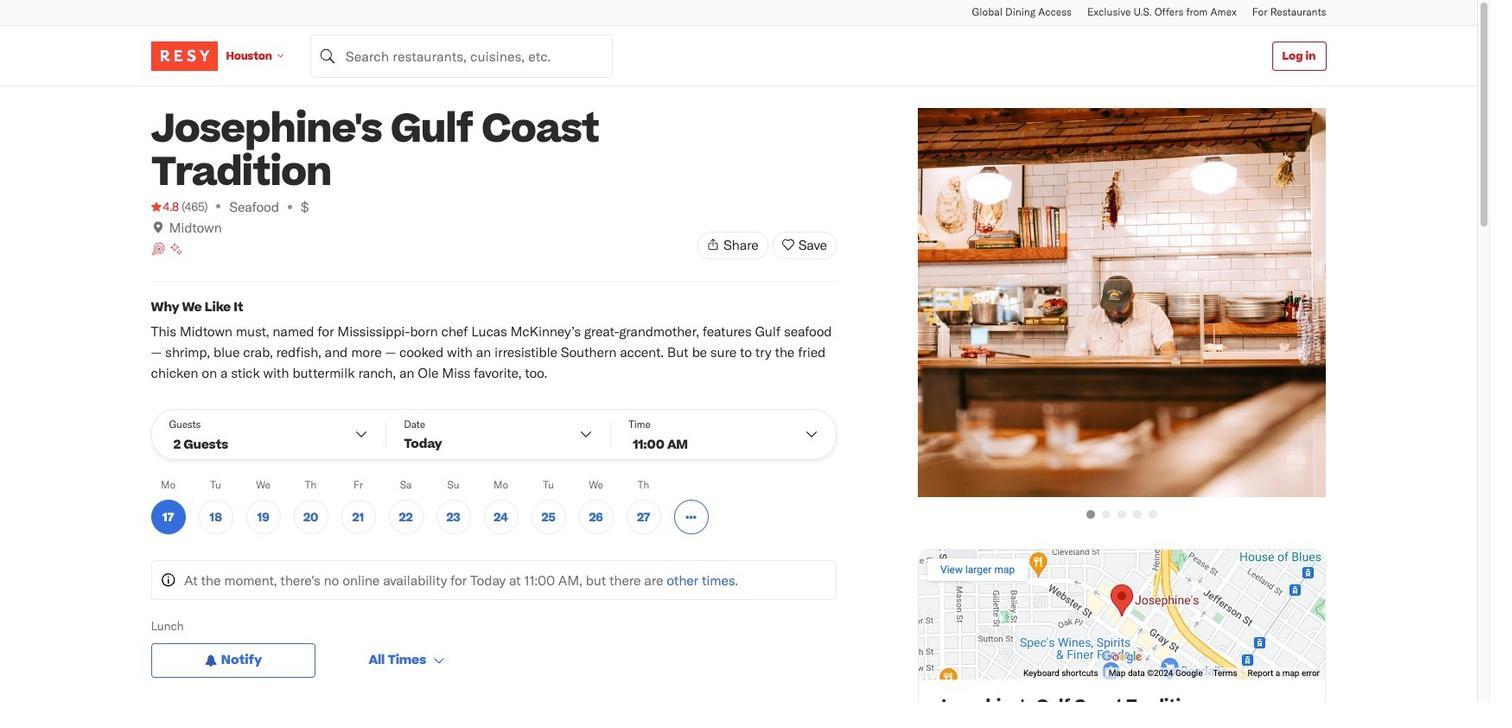 Task type: vqa. For each thing, say whether or not it's contained in the screenshot.
field
yes



Task type: describe. For each thing, give the bounding box(es) containing it.
4.8 out of 5 stars image
[[151, 198, 179, 215]]

Search restaurants, cuisines, etc. text field
[[310, 34, 613, 77]]



Task type: locate. For each thing, give the bounding box(es) containing it.
None field
[[310, 34, 613, 77]]



